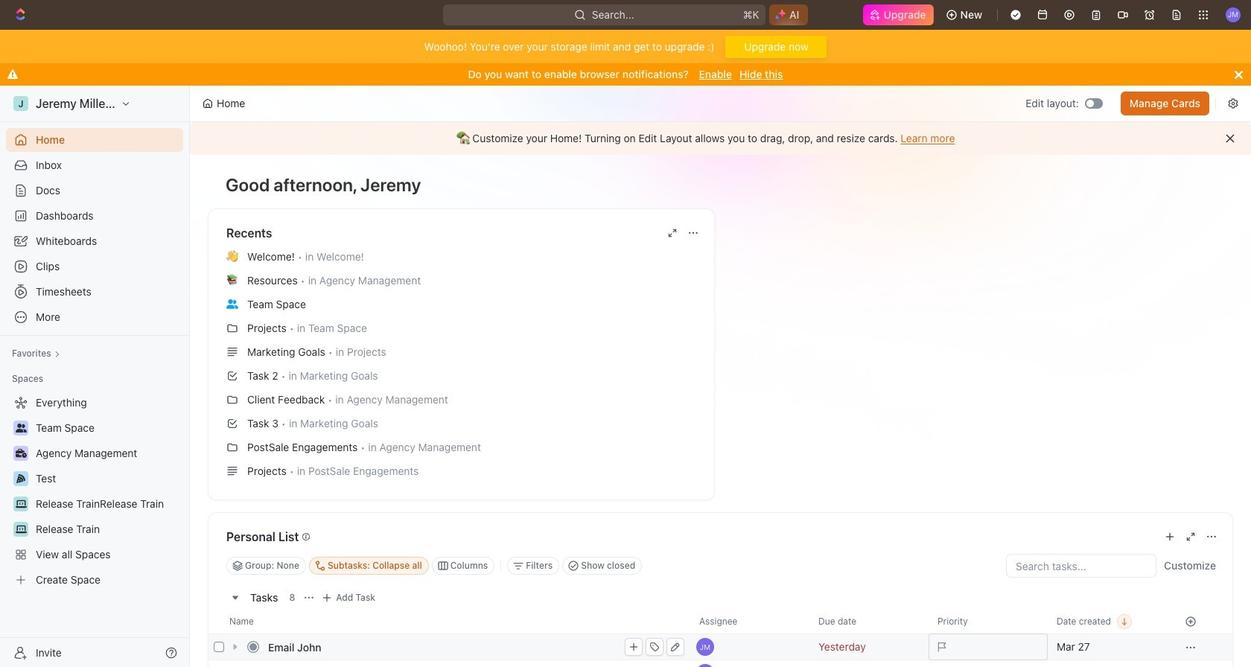 Task type: describe. For each thing, give the bounding box(es) containing it.
business time image
[[15, 449, 26, 458]]

user group image
[[15, 424, 26, 433]]

jeremy miller's workspace, , element
[[13, 96, 28, 111]]

tree inside sidebar navigation
[[6, 391, 183, 592]]



Task type: vqa. For each thing, say whether or not it's contained in the screenshot.
tab list
no



Task type: locate. For each thing, give the bounding box(es) containing it.
alert
[[190, 122, 1251, 155]]

user group image
[[226, 299, 238, 309]]

laptop code image
[[15, 525, 26, 534]]

set priority image
[[929, 634, 1048, 661]]

pizza slice image
[[16, 475, 25, 483]]

Search tasks... text field
[[1007, 555, 1156, 577]]

laptop code image
[[15, 500, 26, 509]]

tree
[[6, 391, 183, 592]]

sidebar navigation
[[0, 86, 193, 667]]



